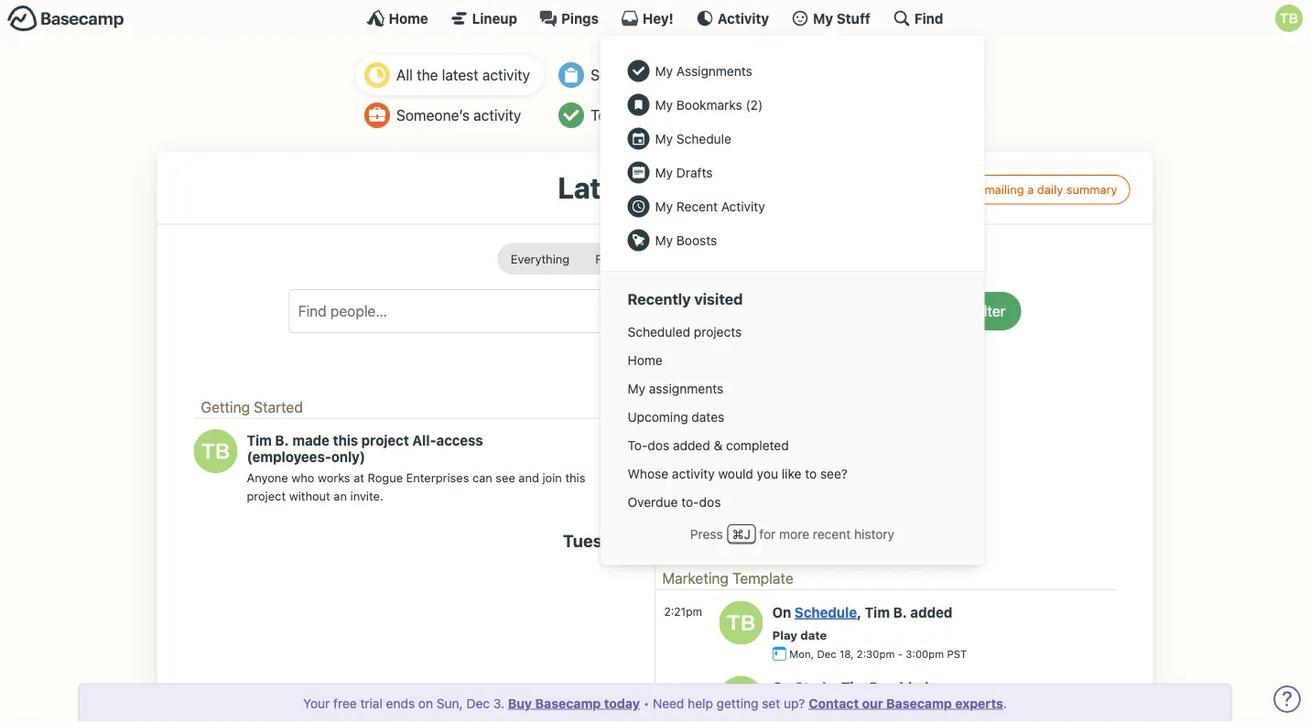 Task type: locate. For each thing, give the bounding box(es) containing it.
2 horizontal spatial dos
[[699, 495, 721, 510]]

0 vertical spatial ,
[[857, 605, 862, 621]]

b. for on schedule ,       tim b. added
[[893, 605, 907, 621]]

this inside tim b. made this project all-access (employees-only)
[[333, 433, 358, 449]]

recently visited pages element
[[619, 318, 967, 517]]

see
[[496, 471, 515, 485]]

my recent activity
[[655, 199, 765, 214]]

made
[[292, 433, 330, 449]]

set
[[762, 696, 780, 711]]

my inside my assignments link
[[655, 63, 673, 78]]

0 horizontal spatial ,
[[833, 680, 838, 696]]

0 horizontal spatial schedule
[[677, 131, 732, 146]]

1 vertical spatial on
[[772, 680, 791, 696]]

my
[[813, 10, 833, 26], [655, 63, 673, 78], [655, 97, 673, 112], [655, 131, 673, 146], [655, 165, 673, 180], [655, 199, 673, 214], [655, 233, 673, 248], [628, 381, 646, 396]]

0 horizontal spatial dos
[[613, 107, 638, 124]]

bookmarks
[[677, 97, 742, 112]]

switch accounts image
[[7, 5, 125, 33]]

my drafts
[[655, 165, 713, 180]]

0 vertical spatial project
[[361, 433, 409, 449]]

project inside anyone who works at rogue enterprises can see and join this project without an invite.
[[247, 489, 286, 503]]

0 horizontal spatial tim burton image
[[719, 601, 763, 645]]

2 horizontal spatial b.
[[893, 605, 907, 621]]

1 vertical spatial ,
[[833, 680, 838, 696]]

whose activity would you like to see?
[[628, 466, 848, 481]]

2 on from the top
[[772, 680, 791, 696]]

november
[[640, 531, 725, 551]]

1 horizontal spatial &
[[714, 438, 723, 453]]

1 horizontal spatial ,
[[857, 605, 862, 621]]

tim burton image for on
[[719, 676, 763, 720]]

1 vertical spatial b.
[[893, 605, 907, 621]]

filter
[[595, 252, 623, 265], [973, 303, 1006, 320]]

, up play date mon, dec 18, 2:30pm -     3:00pm pst in the right bottom of the page
[[857, 605, 862, 621]]

dec left 18,
[[817, 648, 837, 660]]

my down today
[[628, 381, 646, 396]]

experts
[[955, 696, 1004, 711]]

my for my assignments
[[655, 63, 673, 78]]

project inside tim b. made this project all-access (employees-only)
[[361, 433, 409, 449]]

tim up play date mon, dec 18, 2:30pm -     3:00pm pst in the right bottom of the page
[[865, 605, 890, 621]]

home down scheduled
[[628, 353, 663, 368]]

marketing
[[663, 570, 729, 588]]

getting
[[717, 696, 759, 711]]

person report image
[[364, 103, 390, 128]]

1 vertical spatial someone's
[[396, 107, 470, 124]]

0 horizontal spatial filter
[[595, 252, 623, 265]]

& inside recently visited pages element
[[714, 438, 723, 453]]

my inside my stuff dropdown button
[[813, 10, 833, 26]]

my schedule link
[[619, 122, 967, 156]]

my down 'someone's assignments' link
[[655, 97, 673, 112]]

reports image
[[800, 62, 826, 88]]

(2)
[[746, 97, 763, 112]]

2:21pm
[[664, 606, 702, 619]]

0 horizontal spatial this
[[333, 433, 358, 449]]

started
[[254, 398, 303, 416]]

scheduled projects
[[628, 324, 742, 339]]

1 vertical spatial tim burton image
[[719, 601, 763, 645]]

filter inside button
[[973, 303, 1006, 320]]

b. up our
[[870, 680, 884, 696]]

0 horizontal spatial someone's
[[396, 107, 470, 124]]

this up only)
[[333, 433, 358, 449]]

0 horizontal spatial home
[[389, 10, 428, 26]]

tim burton image right help on the bottom
[[719, 676, 763, 720]]

my for my assignments
[[628, 381, 646, 396]]

dates
[[692, 409, 725, 425]]

my inside my drafts link
[[655, 165, 673, 180]]

1 vertical spatial tim burton image
[[719, 676, 763, 720]]

0 vertical spatial home link
[[367, 9, 428, 27]]

0 horizontal spatial to-
[[591, 107, 613, 124]]

tim up our
[[841, 680, 866, 696]]

basecamp right our
[[887, 696, 952, 711]]

on up the set
[[772, 680, 791, 696]]

someone's right the assignment image
[[591, 66, 664, 84]]

my left drafts
[[655, 165, 673, 180]]

0 horizontal spatial dec
[[467, 696, 490, 711]]

mon,
[[790, 648, 814, 660]]

my boosts
[[655, 233, 717, 248]]

added up '3:00pm'
[[911, 605, 953, 621]]

my inside my assignments link
[[628, 381, 646, 396]]

tim up (employees-
[[247, 433, 272, 449]]

None submit
[[702, 245, 812, 273]]

Everything submit
[[499, 245, 582, 273]]

more
[[779, 526, 810, 542]]

1 horizontal spatial filter
[[973, 303, 1006, 320]]

0 vertical spatial someone's
[[591, 66, 664, 84]]

0 vertical spatial dos
[[613, 107, 638, 124]]

someone's assignments link
[[550, 55, 786, 95]]

ends
[[386, 696, 415, 711]]

18,
[[840, 648, 854, 660]]

1 horizontal spatial project
[[361, 433, 409, 449]]

added down upcoming dates
[[673, 438, 710, 453]]

getting
[[201, 398, 250, 416]]

my inside my boosts "link"
[[655, 233, 673, 248]]

recently
[[628, 291, 691, 308]]

my schedule
[[655, 131, 732, 146]]

to-dos added & completed up my schedule
[[591, 107, 772, 124]]

project up rogue at the left bottom of the page
[[361, 433, 409, 449]]

dos right todo icon
[[613, 107, 638, 124]]

a
[[1028, 183, 1034, 196]]

on for on study ,       tim b. added
[[772, 680, 791, 696]]

completed up you
[[726, 438, 789, 453]]

an
[[334, 489, 347, 503]]

1 vertical spatial tim
[[865, 605, 890, 621]]

find button
[[893, 9, 944, 27]]

home link up upcoming dates "link" on the bottom of the page
[[619, 346, 967, 375]]

assignment image
[[559, 62, 584, 88]]

our
[[862, 696, 883, 711]]

overdue
[[628, 495, 678, 510]]

1 on from the top
[[772, 605, 791, 621]]

assignments up bookmarks
[[668, 66, 752, 84]]

1 vertical spatial this
[[565, 471, 586, 485]]

assignments for my assignments
[[649, 381, 724, 396]]

on up play
[[772, 605, 791, 621]]

schedule down my bookmarks (2)
[[677, 131, 732, 146]]

1 horizontal spatial to-
[[628, 438, 648, 453]]

someone's
[[591, 66, 664, 84], [396, 107, 470, 124]]

1 vertical spatial dos
[[648, 438, 670, 453]]

1 vertical spatial home
[[628, 353, 663, 368]]

overdue to-dos
[[628, 495, 721, 510]]

•
[[644, 696, 649, 711]]

2 vertical spatial tim
[[841, 680, 866, 696]]

access
[[436, 433, 483, 449]]

my inside my schedule link
[[655, 131, 673, 146]]

,
[[857, 605, 862, 621], [833, 680, 838, 696]]

dos up press
[[699, 495, 721, 510]]

activity for whose activity would you like to see?
[[672, 466, 715, 481]]

completed up my schedule
[[701, 107, 772, 124]]

someone's down the
[[396, 107, 470, 124]]

1 horizontal spatial tim burton image
[[1276, 5, 1303, 32]]

0 vertical spatial tim
[[247, 433, 272, 449]]

1 vertical spatial assignments
[[649, 381, 724, 396]]

1 vertical spatial activity
[[473, 107, 521, 124]]

project
[[361, 433, 409, 449], [247, 489, 286, 503]]

1 horizontal spatial dos
[[648, 438, 670, 453]]

tim burton image down the getting
[[194, 429, 238, 473]]

filter for filter
[[973, 303, 1006, 320]]

schedule link
[[795, 605, 857, 621]]

0 vertical spatial tim burton image
[[1276, 5, 1303, 32]]

activity link
[[696, 9, 769, 27]]

1 horizontal spatial dec
[[817, 648, 837, 660]]

home inside recently visited pages element
[[628, 353, 663, 368]]

1 horizontal spatial home
[[628, 353, 663, 368]]

basecamp
[[535, 696, 601, 711], [887, 696, 952, 711]]

project down anyone at the bottom of the page
[[247, 489, 286, 503]]

1 vertical spatial filter
[[973, 303, 1006, 320]]

b. up (employees-
[[275, 433, 289, 449]]

activity inside recently visited pages element
[[672, 466, 715, 481]]

upcoming
[[628, 409, 688, 425]]

0 vertical spatial projects
[[643, 252, 688, 265]]

marketing template
[[663, 570, 794, 588]]

hey!
[[643, 10, 674, 26]]

latest activity
[[558, 170, 752, 205]]

dec left 3.
[[467, 696, 490, 711]]

0 vertical spatial completed
[[701, 107, 772, 124]]

0 horizontal spatial b.
[[275, 433, 289, 449]]

0 vertical spatial this
[[333, 433, 358, 449]]

schedule for on
[[795, 605, 857, 621]]

my for my drafts
[[655, 165, 673, 180]]

home link up all on the top left
[[367, 9, 428, 27]]

0 vertical spatial dec
[[817, 648, 837, 660]]

to-dos added & completed inside recently visited pages element
[[628, 438, 789, 453]]

my inside my recent activity link
[[655, 199, 673, 214]]

1 horizontal spatial someone's
[[591, 66, 664, 84]]

completed
[[701, 107, 772, 124], [726, 438, 789, 453]]

2:21pm element
[[664, 606, 702, 619]]

2 vertical spatial activity
[[672, 466, 715, 481]]

my left stuff
[[813, 10, 833, 26]]

like
[[782, 466, 802, 481]]

0 vertical spatial &
[[688, 107, 698, 124]]

activity down all the latest activity
[[473, 107, 521, 124]]

b.
[[275, 433, 289, 449], [893, 605, 907, 621], [870, 680, 884, 696]]

1 horizontal spatial schedule
[[795, 605, 857, 621]]

1 vertical spatial schedule
[[795, 605, 857, 621]]

0 vertical spatial tim burton image
[[194, 429, 238, 473]]

dos down "upcoming"
[[648, 438, 670, 453]]

my left recent
[[655, 199, 673, 214]]

& up my schedule
[[688, 107, 698, 124]]

buy basecamp today link
[[508, 696, 640, 711]]

to-dos added & completed down dates in the bottom of the page
[[628, 438, 789, 453]]

help
[[688, 696, 713, 711]]

overdue to-dos link
[[619, 488, 967, 517]]

Filter by projects submit
[[583, 245, 700, 273]]

0 vertical spatial b.
[[275, 433, 289, 449]]

scheduled
[[628, 324, 691, 339]]

1 horizontal spatial tim burton image
[[719, 676, 763, 720]]

2:20pm
[[664, 681, 704, 694]]

0 vertical spatial assignments
[[668, 66, 752, 84]]

1 horizontal spatial projects
[[694, 324, 742, 339]]

upcoming dates link
[[619, 403, 967, 431]]

1 vertical spatial &
[[714, 438, 723, 453]]

to-dos added & completed link
[[550, 95, 786, 136], [619, 431, 967, 460]]

0 horizontal spatial &
[[688, 107, 698, 124]]

projects down visited
[[694, 324, 742, 339]]

0 vertical spatial activity
[[482, 66, 530, 84]]

1 vertical spatial completed
[[726, 438, 789, 453]]

my for my boosts
[[655, 233, 673, 248]]

, for schedule
[[857, 605, 862, 621]]

schedule inside my stuff element
[[677, 131, 732, 146]]

hey! button
[[621, 9, 674, 27]]

⌘
[[733, 526, 744, 542]]

to- right todo icon
[[591, 107, 613, 124]]

history
[[854, 526, 895, 542]]

to- inside recently visited pages element
[[628, 438, 648, 453]]

1 horizontal spatial basecamp
[[887, 696, 952, 711]]

my assignments
[[655, 63, 753, 78]]

1 vertical spatial projects
[[694, 324, 742, 339]]

home up all on the top left
[[389, 10, 428, 26]]

to- up whose
[[628, 438, 648, 453]]

1 vertical spatial to-
[[628, 438, 648, 453]]

b. up -
[[893, 605, 907, 621]]

filter inside submit
[[595, 252, 623, 265]]

my up the 'filter by projects'
[[655, 233, 673, 248]]

sun,
[[437, 696, 463, 711]]

this right join
[[565, 471, 586, 485]]

0 horizontal spatial home link
[[367, 9, 428, 27]]

see?
[[820, 466, 848, 481]]

activity right latest
[[482, 66, 530, 84]]

tim burton image
[[194, 429, 238, 473], [719, 676, 763, 720]]

to-dos added & completed link up like
[[619, 431, 967, 460]]

tim for on schedule ,       tim b. added
[[865, 605, 890, 621]]

0 vertical spatial to-
[[591, 107, 613, 124]]

tim burton image
[[1276, 5, 1303, 32], [719, 601, 763, 645]]

0 horizontal spatial project
[[247, 489, 286, 503]]

0 vertical spatial filter
[[595, 252, 623, 265]]

activity report image
[[364, 62, 390, 88]]

2:20pm element
[[664, 681, 704, 694]]

activity up to-
[[672, 466, 715, 481]]

10:40am
[[601, 434, 646, 447]]

2 vertical spatial b.
[[870, 680, 884, 696]]

1 vertical spatial to-dos added & completed link
[[619, 431, 967, 460]]

all
[[396, 66, 413, 84]]

activity
[[482, 66, 530, 84], [473, 107, 521, 124], [672, 466, 715, 481]]

scheduled projects link
[[619, 318, 967, 346]]

0 horizontal spatial tim burton image
[[194, 429, 238, 473]]

0 vertical spatial to-dos added & completed
[[591, 107, 772, 124]]

1 horizontal spatial this
[[565, 471, 586, 485]]

all the latest activity
[[396, 66, 530, 84]]

, up contact
[[833, 680, 838, 696]]

projects down "my boosts" on the top
[[643, 252, 688, 265]]

1 vertical spatial home link
[[619, 346, 967, 375]]

tim inside tim b. made this project all-access (employees-only)
[[247, 433, 272, 449]]

on for on schedule ,       tim b. added
[[772, 605, 791, 621]]

this
[[333, 433, 358, 449], [565, 471, 586, 485]]

0 horizontal spatial basecamp
[[535, 696, 601, 711]]

1 horizontal spatial b.
[[870, 680, 884, 696]]

assignments up upcoming dates
[[649, 381, 724, 396]]

my up my drafts
[[655, 131, 673, 146]]

0 horizontal spatial projects
[[643, 252, 688, 265]]

1 vertical spatial to-dos added & completed
[[628, 438, 789, 453]]

filter button
[[957, 292, 1022, 331]]

1 vertical spatial project
[[247, 489, 286, 503]]

0 vertical spatial on
[[772, 605, 791, 621]]

my left assignments
[[655, 63, 673, 78]]

& down dates in the bottom of the page
[[714, 438, 723, 453]]

on
[[772, 605, 791, 621], [772, 680, 791, 696]]

to-dos added & completed link down someone's assignments
[[550, 95, 786, 136]]

assignments inside recently visited pages element
[[649, 381, 724, 396]]

schedule up date
[[795, 605, 857, 621]]

basecamp right the buy
[[535, 696, 601, 711]]

0 vertical spatial schedule
[[677, 131, 732, 146]]



Task type: describe. For each thing, give the bounding box(es) containing it.
1 horizontal spatial home link
[[619, 346, 967, 375]]

⌘ j for more recent history
[[733, 526, 895, 542]]

summary
[[1067, 183, 1118, 196]]

added up my schedule
[[642, 107, 684, 124]]

all the latest activity link
[[355, 55, 544, 95]]

upcoming dates
[[628, 409, 725, 425]]

b. for on study ,       tim b. added
[[870, 680, 884, 696]]

my for my bookmarks (2)
[[655, 97, 673, 112]]

date
[[801, 629, 827, 642]]

schedule image
[[800, 103, 826, 128]]

all-
[[413, 433, 436, 449]]

emailing a daily summary
[[978, 183, 1118, 196]]

my stuff button
[[791, 9, 871, 27]]

lineup
[[472, 10, 517, 26]]

rogue
[[368, 471, 403, 485]]

assignments
[[677, 63, 753, 78]]

my bookmarks (2)
[[655, 97, 763, 112]]

play date link
[[772, 629, 827, 642]]

anyone who works at rogue enterprises can see and join this project without an invite.
[[247, 471, 586, 503]]

to
[[805, 466, 817, 481]]

contact
[[809, 696, 859, 711]]

latest
[[558, 170, 643, 205]]

my for my schedule
[[655, 131, 673, 146]]

buy
[[508, 696, 532, 711]]

tim for on study ,       tim b. added
[[841, 680, 866, 696]]

on schedule ,       tim b. added
[[772, 605, 953, 621]]

added inside recently visited pages element
[[673, 438, 710, 453]]

completed inside recently visited pages element
[[726, 438, 789, 453]]

on
[[418, 696, 433, 711]]

filter by projects
[[595, 252, 688, 265]]

Type the names of people whose activity you'd like to see text field
[[297, 298, 905, 325]]

your free trial ends on sun, dec  3. buy basecamp today • need help getting set up? contact our basecamp experts .
[[303, 696, 1007, 711]]

only)
[[331, 449, 366, 465]]

my for my stuff
[[813, 10, 833, 26]]

tim burton image for tim b. made this project all-access (employees-only)
[[194, 429, 238, 473]]

2 vertical spatial dos
[[699, 495, 721, 510]]

dec inside play date mon, dec 18, 2:30pm -     3:00pm pst
[[817, 648, 837, 660]]

, for study
[[833, 680, 838, 696]]

free
[[333, 696, 357, 711]]

life link
[[795, 705, 815, 719]]

enterprises
[[406, 471, 469, 485]]

can
[[473, 471, 492, 485]]

today
[[631, 359, 680, 379]]

tim b. made this project all-access (employees-only)
[[247, 433, 483, 465]]

play date mon, dec 18, 2:30pm -     3:00pm pst
[[772, 629, 967, 660]]

invite.
[[350, 489, 383, 503]]

assignments for someone's assignments
[[668, 66, 752, 84]]

b. inside tim b. made this project all-access (employees-only)
[[275, 433, 289, 449]]

todo image
[[559, 103, 584, 128]]

1 vertical spatial dec
[[467, 696, 490, 711]]

filter for filter by projects
[[595, 252, 623, 265]]

press
[[690, 526, 723, 542]]

drafts
[[677, 165, 713, 180]]

.
[[1004, 696, 1007, 711]]

0 vertical spatial home
[[389, 10, 428, 26]]

my for my recent activity
[[655, 199, 673, 214]]

-
[[898, 648, 903, 660]]

activity for someone's activity
[[473, 107, 521, 124]]

the
[[417, 66, 438, 84]]

projects inside recently visited pages element
[[694, 324, 742, 339]]

main element
[[0, 0, 1310, 566]]

pst
[[947, 648, 967, 660]]

my assignments
[[628, 381, 724, 396]]

by
[[627, 252, 640, 265]]

projects inside submit
[[643, 252, 688, 265]]

10:40am element
[[601, 434, 646, 447]]

activity inside activity link
[[718, 10, 769, 26]]

life
[[795, 705, 815, 719]]

tuesday, november 21
[[563, 531, 747, 551]]

pings
[[561, 10, 599, 26]]

my boosts link
[[619, 223, 967, 257]]

to-
[[682, 495, 699, 510]]

my recent activity link
[[619, 190, 967, 223]]

3.
[[493, 696, 505, 711]]

someone's for someone's assignments
[[591, 66, 664, 84]]

2:30pm
[[857, 648, 895, 660]]

2 basecamp from the left
[[887, 696, 952, 711]]

contact our basecamp experts link
[[809, 696, 1004, 711]]

trial
[[360, 696, 383, 711]]

someone's for someone's activity
[[396, 107, 470, 124]]

tuesday,
[[563, 531, 636, 551]]

template
[[733, 570, 794, 588]]

recent
[[813, 526, 851, 542]]

whose activity would you like to see? link
[[619, 460, 967, 488]]

everything
[[511, 252, 570, 265]]

j
[[744, 526, 751, 542]]

filter activity group
[[497, 243, 813, 275]]

3:00pm
[[906, 648, 944, 660]]

added up contact our basecamp experts link
[[887, 680, 929, 696]]

schedule for my
[[677, 131, 732, 146]]

lineup link
[[450, 9, 517, 27]]

my drafts link
[[619, 156, 967, 190]]

activity inside my recent activity link
[[721, 199, 765, 214]]

emailing a daily summary button
[[950, 175, 1130, 205]]

study
[[795, 680, 833, 696]]

this inside anyone who works at rogue enterprises can see and join this project without an invite.
[[565, 471, 586, 485]]

find
[[915, 10, 944, 26]]

recently visited
[[628, 291, 743, 308]]

anyone
[[247, 471, 288, 485]]

none submit inside filter activity group
[[702, 245, 812, 273]]

1 basecamp from the left
[[535, 696, 601, 711]]

stuff
[[837, 10, 871, 26]]

getting started
[[201, 398, 303, 416]]

my stuff element
[[619, 54, 967, 257]]

getting started link
[[201, 398, 303, 416]]

would
[[718, 466, 754, 481]]

pings button
[[539, 9, 599, 27]]

someone's activity link
[[355, 95, 544, 136]]

marketing template link
[[663, 570, 794, 588]]

on study ,       tim b. added
[[772, 680, 929, 696]]

0 vertical spatial to-dos added & completed link
[[550, 95, 786, 136]]

whose
[[628, 466, 669, 481]]



Task type: vqa. For each thing, say whether or not it's contained in the screenshot.
do in button
no



